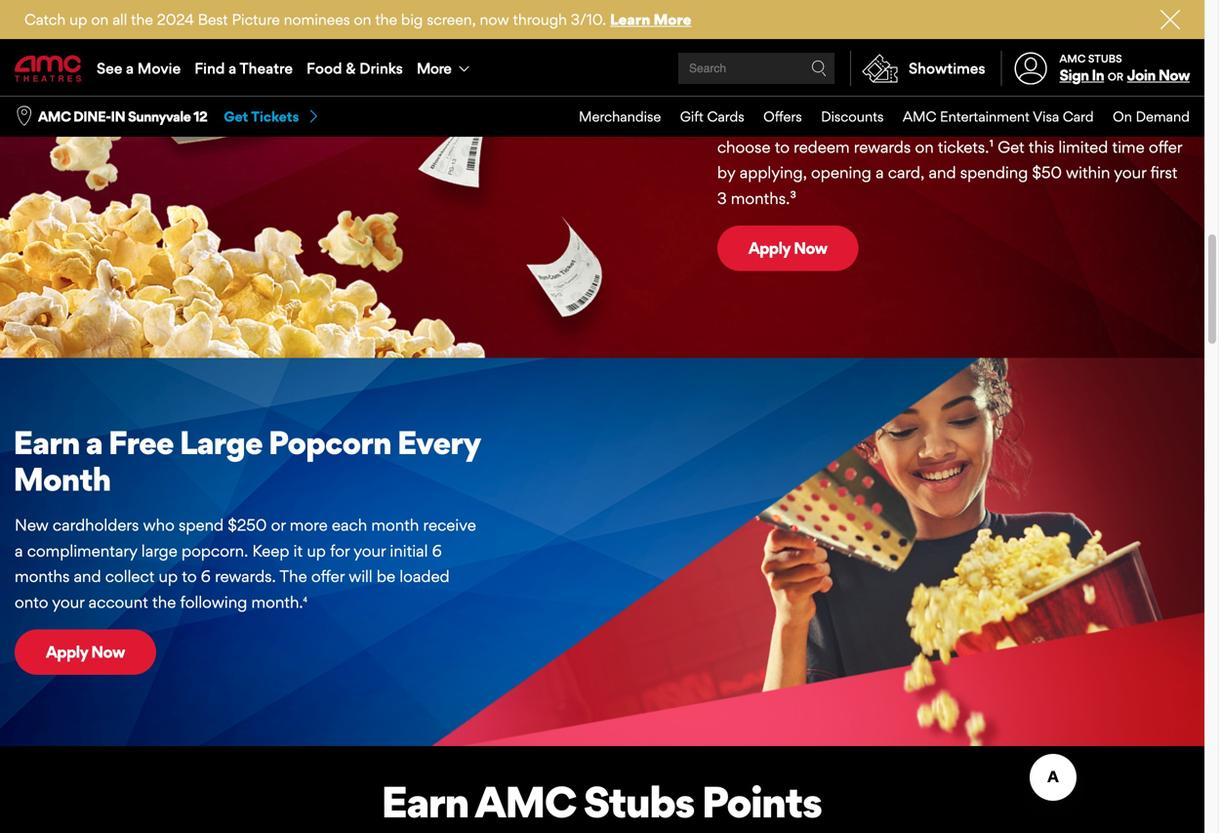 Task type: describe. For each thing, give the bounding box(es) containing it.
large
[[180, 423, 263, 462]]

the right all
[[131, 10, 153, 28]]

&
[[346, 59, 356, 77]]

join now button
[[1128, 66, 1191, 84]]

use
[[718, 86, 745, 105]]

through
[[513, 10, 567, 28]]

account
[[88, 592, 148, 612]]

popcorn.
[[182, 541, 248, 561]]

submit search icon image
[[812, 61, 827, 76]]

earn for earn a free large popcorn every month
[[13, 423, 80, 462]]

on demand
[[1114, 108, 1191, 125]]

see a movie link
[[90, 41, 188, 96]]

now for earn a free large popcorn every month
[[91, 642, 125, 662]]

food
[[307, 59, 342, 77]]

on inside the use your $50 amc stubs bonus bucks to treat yourself to movie snacks. plus, amc stubs a-list™ and premiere members can choose to redeem rewards on tickets.¹ get this limited time offer by applying, opening a card, and spending $50 within your first 3 months.³
[[916, 137, 934, 157]]

more button
[[410, 41, 481, 96]]

catch up on all the 2024 best picture nominees on the big screen, now through 3/10. learn more
[[24, 10, 692, 28]]

0 vertical spatial get
[[224, 108, 248, 125]]

cookie consent banner dialog
[[0, 759, 1205, 833]]

gift cards link
[[661, 97, 745, 137]]

see
[[97, 59, 122, 77]]

1 horizontal spatial on
[[354, 10, 372, 28]]

or inside "amc stubs sign in or join now"
[[1109, 70, 1124, 83]]

card,
[[889, 163, 925, 182]]

stubs inside "amc stubs sign in or join now"
[[1089, 52, 1123, 65]]

month.⁴
[[251, 592, 307, 612]]

earn for earn amc stubs points
[[381, 776, 469, 828]]

learn more link
[[610, 10, 692, 28]]

a for see a movie
[[126, 59, 134, 77]]

limited
[[1059, 137, 1109, 157]]

merchandise
[[579, 108, 661, 125]]

snacks.
[[718, 111, 771, 131]]

on
[[1114, 108, 1133, 125]]

gift
[[681, 108, 704, 125]]

in
[[1093, 66, 1105, 84]]

initial
[[390, 541, 428, 561]]

discounts link
[[803, 97, 884, 137]]

find a theatre
[[195, 59, 293, 77]]

2024
[[157, 10, 194, 28]]

month
[[13, 460, 111, 499]]

0 horizontal spatial on
[[91, 10, 109, 28]]

points
[[702, 776, 822, 828]]

1 horizontal spatial $50
[[1033, 163, 1063, 182]]

discounts
[[822, 108, 884, 125]]

1 horizontal spatial up
[[159, 567, 178, 586]]

treat
[[1024, 86, 1058, 105]]

your down months
[[52, 592, 84, 612]]

spend
[[179, 515, 224, 535]]

2 horizontal spatial and
[[961, 111, 988, 131]]

2 horizontal spatial up
[[307, 541, 326, 561]]

or inside new cardholders who spend $250 or more each month receive a complimentary large popcorn. keep it up for your initial 6 months and collect up to 6 rewards. the offer will be loaded onto your account the following month.⁴
[[271, 515, 286, 535]]

offers link
[[745, 97, 803, 137]]

amc inside button
[[38, 108, 71, 125]]

more
[[290, 515, 328, 535]]

cardholders
[[53, 515, 139, 535]]

theatre
[[240, 59, 293, 77]]

menu containing more
[[0, 41, 1205, 96]]

apply for earn a free large popcorn every month
[[46, 642, 88, 662]]

a inside the use your $50 amc stubs bonus bucks to treat yourself to movie snacks. plus, amc stubs a-list™ and premiere members can choose to redeem rewards on tickets.¹ get this limited time offer by applying, opening a card, and spending $50 within your first 3 months.³
[[876, 163, 885, 182]]

cardholders
[[789, 0, 970, 33]]

$250
[[228, 515, 267, 535]]

your up will
[[354, 541, 386, 561]]

earn a free large popcorn every month
[[13, 423, 481, 499]]

sign in button
[[1060, 66, 1105, 84]]

amc inside "amc stubs sign in or join now"
[[1060, 52, 1086, 65]]

onto
[[15, 592, 48, 612]]

showtimes link
[[851, 51, 986, 86]]

in
[[111, 108, 125, 125]]

now inside "amc stubs sign in or join now"
[[1159, 66, 1191, 84]]

it
[[294, 541, 303, 561]]

stubs inside new cardholders enjoy $50 amc stubs bonus bucks
[[799, 30, 883, 69]]

bucks inside the use your $50 amc stubs bonus bucks to treat yourself to movie snacks. plus, amc stubs a-list™ and premiere members can choose to redeem rewards on tickets.¹ get this limited time offer by applying, opening a card, and spending $50 within your first 3 months.³
[[957, 86, 1001, 105]]

apply now for new cardholders enjoy $50 amc stubs bonus bucks
[[749, 238, 828, 258]]

collect
[[105, 567, 155, 586]]

new cardholders enjoy $50 amc stubs bonus bucks
[[716, 0, 1125, 69]]

new for new cardholders enjoy $50 amc stubs bonus bucks
[[716, 0, 783, 33]]

loaded
[[400, 567, 450, 586]]

can
[[1135, 111, 1161, 131]]

user profile image
[[1004, 52, 1059, 85]]

offer inside the use your $50 amc stubs bonus bucks to treat yourself to movie snacks. plus, amc stubs a-list™ and premiere members can choose to redeem rewards on tickets.¹ get this limited time offer by applying, opening a card, and spending $50 within your first 3 months.³
[[1150, 137, 1183, 157]]

yourself
[[1062, 86, 1119, 105]]

this
[[1029, 137, 1055, 157]]

search the AMC website text field
[[687, 61, 812, 76]]

months
[[15, 567, 70, 586]]

find a theatre link
[[188, 41, 300, 96]]

nominees
[[284, 10, 350, 28]]

for
[[330, 541, 350, 561]]

0 vertical spatial up
[[70, 10, 87, 28]]

merchandise link
[[560, 97, 661, 137]]

opening
[[812, 163, 872, 182]]

following
[[180, 592, 247, 612]]

more inside button
[[417, 59, 452, 77]]

sign in or join amc stubs element
[[1002, 41, 1191, 96]]

1 vertical spatial and
[[929, 163, 957, 182]]

months.³
[[731, 188, 797, 208]]

premiere
[[992, 111, 1058, 131]]

choose
[[718, 137, 771, 157]]

every
[[397, 423, 481, 462]]

free
[[108, 423, 174, 462]]

sunnyvale
[[128, 108, 191, 125]]

1 horizontal spatial more
[[654, 10, 692, 28]]

the inside new cardholders who spend $250 or more each month receive a complimentary large popcorn. keep it up for your initial 6 months and collect up to 6 rewards. the offer will be loaded onto your account the following month.⁴
[[152, 592, 176, 612]]

large
[[142, 541, 178, 561]]

apply now for earn a free large popcorn every month
[[46, 642, 125, 662]]

cards
[[708, 108, 745, 125]]

drinks
[[360, 59, 403, 77]]

month
[[372, 515, 419, 535]]

offers
[[764, 108, 803, 125]]

a for earn a free large popcorn every month
[[86, 423, 102, 462]]



Task type: locate. For each thing, give the bounding box(es) containing it.
now
[[1159, 66, 1191, 84], [794, 238, 828, 258], [91, 642, 125, 662]]

or right in
[[1109, 70, 1124, 83]]

by
[[718, 163, 736, 182]]

1 horizontal spatial 6
[[432, 541, 442, 561]]

0 vertical spatial 6
[[432, 541, 442, 561]]

1 vertical spatial apply
[[46, 642, 88, 662]]

learn
[[610, 10, 651, 28]]

dine-
[[73, 108, 111, 125]]

get right '12'
[[224, 108, 248, 125]]

showtimes
[[909, 59, 986, 77]]

amc dine-in sunnyvale 12
[[38, 108, 207, 125]]

0 horizontal spatial 6
[[201, 567, 211, 586]]

0 vertical spatial apply now
[[749, 238, 828, 258]]

bonus inside new cardholders enjoy $50 amc stubs bonus bucks
[[889, 30, 980, 69]]

on right nominees
[[354, 10, 372, 28]]

new inside new cardholders who spend $250 or more each month receive a complimentary large popcorn. keep it up for your initial 6 months and collect up to 6 rewards. the offer will be loaded onto your account the following month.⁴
[[15, 515, 49, 535]]

more
[[654, 10, 692, 28], [417, 59, 452, 77]]

apply now
[[749, 238, 828, 258], [46, 642, 125, 662]]

1 horizontal spatial earn
[[381, 776, 469, 828]]

each
[[332, 515, 367, 535]]

2 vertical spatial and
[[74, 567, 101, 586]]

to up following
[[182, 567, 197, 586]]

a down rewards
[[876, 163, 885, 182]]

bucks up 'entertainment'
[[957, 86, 1001, 105]]

2 horizontal spatial on
[[916, 137, 934, 157]]

1 vertical spatial offer
[[311, 567, 345, 586]]

$50
[[1064, 0, 1125, 33], [786, 86, 815, 105], [1033, 163, 1063, 182]]

0 horizontal spatial apply
[[46, 642, 88, 662]]

0 vertical spatial now
[[1159, 66, 1191, 84]]

3/10.
[[571, 10, 607, 28]]

6 right initial
[[432, 541, 442, 561]]

12
[[193, 108, 207, 125]]

amc entertainment visa card
[[903, 108, 1095, 125]]

1 vertical spatial more
[[417, 59, 452, 77]]

to up applying,
[[775, 137, 790, 157]]

complimentary
[[27, 541, 137, 561]]

1 vertical spatial up
[[307, 541, 326, 561]]

on demand link
[[1095, 97, 1191, 137]]

apply now down months.³
[[749, 238, 828, 258]]

menu up rewards
[[560, 97, 1191, 137]]

1 vertical spatial bucks
[[957, 86, 1001, 105]]

and down 'complimentary'
[[74, 567, 101, 586]]

3
[[718, 188, 727, 208]]

$50 up plus,
[[786, 86, 815, 105]]

now down account
[[91, 642, 125, 662]]

0 horizontal spatial earn
[[13, 423, 80, 462]]

to up on
[[1123, 86, 1138, 105]]

amc
[[716, 30, 793, 69], [1060, 52, 1086, 65], [819, 86, 858, 105], [903, 108, 937, 125], [38, 108, 71, 125], [813, 111, 852, 131], [475, 776, 576, 828]]

0 horizontal spatial apply now
[[46, 642, 125, 662]]

0 horizontal spatial more
[[417, 59, 452, 77]]

0 horizontal spatial or
[[271, 515, 286, 535]]

to inside new cardholders who spend $250 or more each month receive a complimentary large popcorn. keep it up for your initial 6 months and collect up to 6 rewards. the offer will be loaded onto your account the following month.⁴
[[182, 567, 197, 586]]

$50 down this
[[1033, 163, 1063, 182]]

new up search the amc website text field
[[716, 0, 783, 33]]

movie
[[138, 59, 181, 77]]

1 horizontal spatial now
[[794, 238, 828, 258]]

a right see
[[126, 59, 134, 77]]

0 vertical spatial $50
[[1064, 0, 1125, 33]]

apply now link for new cardholders enjoy $50 amc stubs bonus bucks
[[718, 226, 859, 271]]

your up offers
[[749, 86, 781, 105]]

0 vertical spatial bonus
[[889, 30, 980, 69]]

amc dine-in sunnyvale 12 button
[[38, 107, 207, 126]]

0 vertical spatial bucks
[[986, 30, 1074, 69]]

gift cards
[[681, 108, 745, 125]]

1 horizontal spatial apply now
[[749, 238, 828, 258]]

1 vertical spatial 6
[[201, 567, 211, 586]]

1 horizontal spatial offer
[[1150, 137, 1183, 157]]

offer up first
[[1150, 137, 1183, 157]]

1 horizontal spatial or
[[1109, 70, 1124, 83]]

spending
[[961, 163, 1029, 182]]

and inside new cardholders who spend $250 or more each month receive a complimentary large popcorn. keep it up for your initial 6 months and collect up to 6 rewards. the offer will be loaded onto your account the following month.⁴
[[74, 567, 101, 586]]

bucks up treat
[[986, 30, 1074, 69]]

up right catch at the top of page
[[70, 10, 87, 28]]

2 horizontal spatial $50
[[1064, 0, 1125, 33]]

menu
[[0, 41, 1205, 96], [560, 97, 1191, 137]]

offer
[[1150, 137, 1183, 157], [311, 567, 345, 586]]

all
[[113, 10, 127, 28]]

0 vertical spatial more
[[654, 10, 692, 28]]

screen,
[[427, 10, 476, 28]]

apply down months.³
[[749, 238, 791, 258]]

2 vertical spatial up
[[159, 567, 178, 586]]

0 horizontal spatial $50
[[786, 86, 815, 105]]

2 vertical spatial now
[[91, 642, 125, 662]]

apply now link
[[718, 226, 859, 271], [15, 630, 156, 675]]

redeem
[[794, 137, 850, 157]]

more down the screen,
[[417, 59, 452, 77]]

a left free
[[86, 423, 102, 462]]

1 vertical spatial apply now
[[46, 642, 125, 662]]

the down 'collect'
[[152, 592, 176, 612]]

best
[[198, 10, 228, 28]]

0 vertical spatial or
[[1109, 70, 1124, 83]]

a inside earn a free large popcorn every month
[[86, 423, 102, 462]]

applying,
[[740, 163, 808, 182]]

visa
[[1034, 108, 1060, 125]]

up
[[70, 10, 87, 28], [307, 541, 326, 561], [159, 567, 178, 586]]

apply now link for earn a free large popcorn every month
[[15, 630, 156, 675]]

offer inside new cardholders who spend $250 or more each month receive a complimentary large popcorn. keep it up for your initial 6 months and collect up to 6 rewards. the offer will be loaded onto your account the following month.⁴
[[311, 567, 345, 586]]

a for find a theatre
[[229, 59, 237, 77]]

on down list™
[[916, 137, 934, 157]]

apply now link down months.³
[[718, 226, 859, 271]]

sign
[[1060, 66, 1090, 84]]

big
[[401, 10, 423, 28]]

1 vertical spatial or
[[271, 515, 286, 535]]

1 horizontal spatial apply now link
[[718, 226, 859, 271]]

receive
[[423, 515, 476, 535]]

time
[[1113, 137, 1146, 157]]

and down tickets.¹
[[929, 163, 957, 182]]

a
[[126, 59, 134, 77], [229, 59, 237, 77], [876, 163, 885, 182], [86, 423, 102, 462], [15, 541, 23, 561]]

a-
[[900, 111, 918, 131]]

get down premiere at the top right
[[998, 137, 1025, 157]]

bucks inside new cardholders enjoy $50 amc stubs bonus bucks
[[986, 30, 1074, 69]]

bonus inside the use your $50 amc stubs bonus bucks to treat yourself to movie snacks. plus, amc stubs a-list™ and premiere members can choose to redeem rewards on tickets.¹ get this limited time offer by applying, opening a card, and spending $50 within your first 3 months.³
[[907, 86, 953, 105]]

apply
[[749, 238, 791, 258], [46, 642, 88, 662]]

0 horizontal spatial and
[[74, 567, 101, 586]]

6 up following
[[201, 567, 211, 586]]

will
[[349, 567, 373, 586]]

amc logo image
[[15, 55, 83, 82], [15, 55, 83, 82]]

6
[[432, 541, 442, 561], [201, 567, 211, 586]]

new up months
[[15, 515, 49, 535]]

menu up merchandise 'link'
[[0, 41, 1205, 96]]

$50 up sign in or join amc stubs element
[[1064, 0, 1125, 33]]

catch
[[24, 10, 66, 28]]

1 vertical spatial new
[[15, 515, 49, 535]]

plus,
[[775, 111, 809, 131]]

amc entertainment visa card link
[[884, 97, 1095, 137]]

2 vertical spatial $50
[[1033, 163, 1063, 182]]

0 horizontal spatial up
[[70, 10, 87, 28]]

rewards.
[[215, 567, 276, 586]]

0 horizontal spatial get
[[224, 108, 248, 125]]

1 horizontal spatial new
[[716, 0, 783, 33]]

join
[[1128, 66, 1156, 84]]

0 vertical spatial and
[[961, 111, 988, 131]]

1 vertical spatial menu
[[560, 97, 1191, 137]]

get tickets link
[[224, 108, 321, 126]]

0 horizontal spatial new
[[15, 515, 49, 535]]

0 vertical spatial earn
[[13, 423, 80, 462]]

new for new cardholders who spend $250 or more each month receive a complimentary large popcorn. keep it up for your initial 6 months and collect up to 6 rewards. the offer will be loaded onto your account the following month.⁴
[[15, 515, 49, 535]]

0 vertical spatial menu
[[0, 41, 1205, 96]]

to up the amc entertainment visa card
[[1005, 86, 1020, 105]]

get inside the use your $50 amc stubs bonus bucks to treat yourself to movie snacks. plus, amc stubs a-list™ and premiere members can choose to redeem rewards on tickets.¹ get this limited time offer by applying, opening a card, and spending $50 within your first 3 months.³
[[998, 137, 1025, 157]]

the
[[280, 567, 307, 586]]

$50 inside new cardholders enjoy $50 amc stubs bonus bucks
[[1064, 0, 1125, 33]]

1 vertical spatial earn
[[381, 776, 469, 828]]

1 horizontal spatial apply
[[749, 238, 791, 258]]

first
[[1151, 163, 1178, 182]]

0 horizontal spatial offer
[[311, 567, 345, 586]]

or up keep
[[271, 515, 286, 535]]

0 vertical spatial apply
[[749, 238, 791, 258]]

up down large
[[159, 567, 178, 586]]

now for new cardholders enjoy $50 amc stubs bonus bucks
[[794, 238, 828, 258]]

new inside new cardholders enjoy $50 amc stubs bonus bucks
[[716, 0, 783, 33]]

use your $50 amc stubs bonus bucks to treat yourself to movie snacks. plus, amc stubs a-list™ and premiere members can choose to redeem rewards on tickets.¹ get this limited time offer by applying, opening a card, and spending $50 within your first 3 months.³
[[718, 86, 1187, 208]]

food & drinks
[[307, 59, 403, 77]]

2 horizontal spatial now
[[1159, 66, 1191, 84]]

the left 'big' on the left top of the page
[[375, 10, 398, 28]]

menu containing merchandise
[[560, 97, 1191, 137]]

demand
[[1137, 108, 1191, 125]]

see a movie
[[97, 59, 181, 77]]

amc inside new cardholders enjoy $50 amc stubs bonus bucks
[[716, 30, 793, 69]]

be
[[377, 567, 396, 586]]

1 vertical spatial $50
[[786, 86, 815, 105]]

1 vertical spatial apply now link
[[15, 630, 156, 675]]

card
[[1064, 108, 1095, 125]]

enjoy
[[976, 0, 1058, 33]]

a right find
[[229, 59, 237, 77]]

up right it
[[307, 541, 326, 561]]

apply now link down account
[[15, 630, 156, 675]]

within
[[1067, 163, 1111, 182]]

1 vertical spatial now
[[794, 238, 828, 258]]

on left all
[[91, 10, 109, 28]]

now down months.³
[[794, 238, 828, 258]]

tickets
[[251, 108, 299, 125]]

movie
[[1142, 86, 1187, 105]]

your down time at the top right
[[1115, 163, 1147, 182]]

food & drinks link
[[300, 41, 410, 96]]

0 horizontal spatial apply now link
[[15, 630, 156, 675]]

offer down 'for'
[[311, 567, 345, 586]]

keep
[[253, 541, 290, 561]]

1 vertical spatial bonus
[[907, 86, 953, 105]]

a inside new cardholders who spend $250 or more each month receive a complimentary large popcorn. keep it up for your initial 6 months and collect up to 6 rewards. the offer will be loaded onto your account the following month.⁴
[[15, 541, 23, 561]]

0 horizontal spatial now
[[91, 642, 125, 662]]

apply now down account
[[46, 642, 125, 662]]

or
[[1109, 70, 1124, 83], [271, 515, 286, 535]]

now up movie at the right top of page
[[1159, 66, 1191, 84]]

showtimes image
[[852, 51, 909, 86]]

tickets.¹
[[939, 137, 994, 157]]

0 vertical spatial offer
[[1150, 137, 1183, 157]]

new
[[716, 0, 783, 33], [15, 515, 49, 535]]

1 horizontal spatial get
[[998, 137, 1025, 157]]

a up months
[[15, 541, 23, 561]]

earn inside earn a free large popcorn every month
[[13, 423, 80, 462]]

more right learn
[[654, 10, 692, 28]]

earn
[[13, 423, 80, 462], [381, 776, 469, 828]]

list™
[[918, 111, 957, 131]]

0 vertical spatial new
[[716, 0, 783, 33]]

0 vertical spatial apply now link
[[718, 226, 859, 271]]

apply for new cardholders enjoy $50 amc stubs bonus bucks
[[749, 238, 791, 258]]

who
[[143, 515, 175, 535]]

now
[[480, 10, 510, 28]]

1 vertical spatial get
[[998, 137, 1025, 157]]

apply down onto at the bottom of the page
[[46, 642, 88, 662]]

1 horizontal spatial and
[[929, 163, 957, 182]]

and up tickets.¹
[[961, 111, 988, 131]]



Task type: vqa. For each thing, say whether or not it's contained in the screenshot.
AMC 34TH STREET 14 button
no



